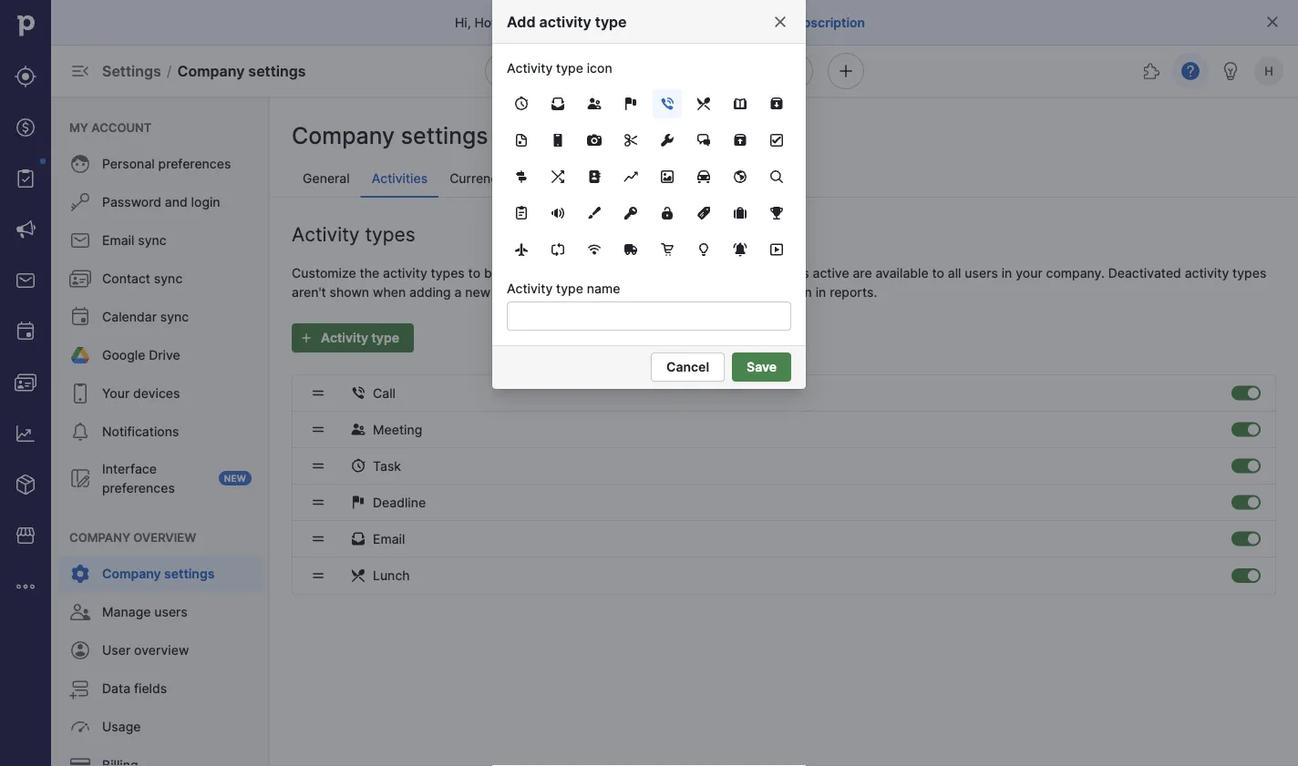 Task type: locate. For each thing, give the bounding box(es) containing it.
settings
[[248, 62, 306, 80], [401, 122, 488, 150], [164, 567, 215, 582]]

color undefined image right insights image
[[69, 421, 91, 443]]

7 color undefined image from the top
[[69, 564, 91, 585]]

activity
[[539, 13, 592, 31], [383, 265, 427, 281], [661, 265, 706, 281], [1185, 265, 1230, 281], [494, 285, 539, 300]]

manage right trial.
[[735, 15, 785, 30]]

1 shown from the left
[[330, 285, 369, 300]]

and inside customize the activity types to be used in your company. all activity types marked as active are available to all users in your company. deactivated activity types aren't shown when adding a new activity but remain linked to activities and are shown in reports.
[[724, 285, 746, 300]]

and inside password and login link
[[165, 195, 188, 210]]

color primary image inside 'email' button
[[351, 532, 366, 547]]

color undefined image inside personal preferences link
[[69, 153, 91, 175]]

company down company overview
[[102, 567, 161, 582]]

interface preferences
[[102, 461, 175, 496]]

color undefined image for google drive
[[69, 345, 91, 367]]

color undefined image inside manage users link
[[69, 602, 91, 624]]

color undefined image for personal preferences
[[69, 153, 91, 175]]

preferences up login
[[158, 156, 231, 172]]

color undefined image for password and login
[[69, 192, 91, 213]]

email image
[[547, 97, 569, 111]]

and right activities
[[724, 285, 746, 300]]

2 drag to reorder image from the top
[[311, 496, 326, 510]]

1 vertical spatial and
[[724, 285, 746, 300]]

color undefined image inside the email sync link
[[69, 230, 91, 252]]

type down when
[[372, 331, 399, 346]]

1 horizontal spatial shown
[[773, 285, 812, 300]]

0 vertical spatial email
[[102, 233, 134, 249]]

used
[[503, 265, 533, 281]]

9 color undefined image from the top
[[69, 717, 91, 739]]

sound image
[[547, 206, 569, 221]]

overview
[[133, 531, 196, 545], [134, 643, 189, 659]]

color undefined image left manage users
[[69, 602, 91, 624]]

drag to reorder image left meeting
[[311, 423, 326, 437]]

color undefined image
[[69, 153, 91, 175], [69, 230, 91, 252], [69, 268, 91, 290], [69, 345, 91, 367], [69, 421, 91, 443], [69, 468, 91, 490], [69, 564, 91, 585], [69, 678, 91, 700], [69, 717, 91, 739], [69, 755, 91, 767]]

color undefined image for contact sync
[[69, 268, 91, 290]]

color undefined image inside calendar sync link
[[69, 306, 91, 328]]

0 vertical spatial users
[[965, 265, 998, 281]]

are down 'marked'
[[750, 285, 769, 300]]

manage up the "user"
[[102, 605, 151, 621]]

email
[[102, 233, 134, 249], [373, 532, 405, 547]]

2 horizontal spatial settings
[[401, 122, 488, 150]]

Search Pipedrive field
[[485, 53, 813, 89]]

0 horizontal spatial users
[[154, 605, 188, 621]]

10 color undefined image from the top
[[69, 755, 91, 767]]

1 vertical spatial preferences
[[102, 481, 175, 496]]

drag to reorder image for lunch
[[311, 569, 326, 584]]

activity down "plane" icon
[[507, 281, 553, 296]]

reports.
[[830, 285, 878, 300]]

color undefined image inside company settings link
[[69, 564, 91, 585]]

activity
[[507, 60, 553, 76], [292, 223, 360, 246], [507, 281, 553, 296], [321, 331, 368, 346]]

color undefined image left the "user"
[[69, 640, 91, 662]]

1 company. from the left
[[581, 265, 639, 281]]

call
[[373, 386, 396, 401]]

type for activity type
[[372, 331, 399, 346]]

drag to reorder image inside "meeting" button
[[311, 423, 326, 437]]

to left be
[[468, 265, 481, 281]]

activity for activity type
[[321, 331, 368, 346]]

color primary image left the subscription
[[773, 15, 788, 29]]

drag to reorder image inside lunch "button"
[[311, 569, 326, 584]]

activity up activities
[[661, 265, 706, 281]]

overview up company settings link
[[133, 531, 196, 545]]

3 drag to reorder image from the top
[[311, 532, 326, 547]]

1 horizontal spatial to
[[650, 285, 662, 300]]

add
[[507, 13, 536, 31]]

trial.
[[706, 15, 732, 30]]

type left name
[[556, 281, 584, 296]]

scissors image
[[620, 133, 642, 148]]

color undefined image down usage link
[[69, 755, 91, 767]]

email up lunch
[[373, 532, 405, 547]]

users right all
[[965, 265, 998, 281]]

are up reports.
[[853, 265, 872, 281]]

4 color undefined image from the top
[[69, 345, 91, 367]]

color undefined image left google
[[69, 345, 91, 367]]

color undefined image inside your devices link
[[69, 383, 91, 405]]

sync for email sync
[[138, 233, 167, 249]]

your left trial.
[[675, 15, 702, 30]]

manage
[[735, 15, 785, 30], [102, 605, 151, 621]]

customize
[[292, 265, 356, 281]]

None text field
[[507, 302, 792, 331]]

0 vertical spatial drag to reorder image
[[311, 423, 326, 437]]

deals image
[[15, 117, 36, 139]]

activity right add
[[539, 13, 592, 31]]

color primary image left lunch
[[351, 569, 366, 584]]

6 color undefined image from the top
[[69, 468, 91, 490]]

meeting image
[[584, 97, 606, 111]]

to
[[468, 265, 481, 281], [932, 265, 945, 281], [650, 285, 662, 300]]

sync up drive
[[160, 310, 189, 325]]

type
[[595, 13, 627, 31], [556, 60, 584, 76], [556, 281, 584, 296], [372, 331, 399, 346]]

activity up customize
[[292, 223, 360, 246]]

1 horizontal spatial email
[[373, 532, 405, 547]]

color undefined image down my
[[69, 153, 91, 175]]

4 drag to reorder image from the top
[[311, 569, 326, 584]]

color undefined image inside usage link
[[69, 717, 91, 739]]

available
[[876, 265, 929, 281]]

company. left deactivated
[[1046, 265, 1105, 281]]

shown
[[330, 285, 369, 300], [773, 285, 812, 300]]

shuffle image
[[547, 170, 569, 184]]

3 color undefined image from the top
[[69, 268, 91, 290]]

drag to reorder image for task
[[311, 459, 326, 474]]

activity up task icon
[[507, 60, 553, 76]]

company settings up manage users link
[[102, 567, 215, 582]]

0 horizontal spatial your
[[550, 265, 577, 281]]

1 vertical spatial sync
[[154, 271, 183, 287]]

color undefined image inside password and login link
[[69, 192, 91, 213]]

lunch
[[373, 569, 410, 584]]

color primary image left call
[[351, 386, 366, 401]]

1 horizontal spatial your
[[675, 15, 702, 30]]

sync down password and login link
[[138, 233, 167, 249]]

color undefined image right more "image"
[[69, 564, 91, 585]]

menu
[[0, 0, 51, 767], [51, 97, 270, 767]]

overview down manage users link
[[134, 643, 189, 659]]

0 horizontal spatial company settings
[[102, 567, 215, 582]]

color primary image inside call button
[[351, 386, 366, 401]]

color undefined image
[[15, 168, 36, 190], [69, 192, 91, 213], [69, 306, 91, 328], [69, 383, 91, 405], [69, 602, 91, 624], [69, 640, 91, 662]]

finish image
[[766, 206, 788, 221]]

color undefined image for usage
[[69, 717, 91, 739]]

1 vertical spatial email
[[373, 532, 405, 547]]

adding
[[410, 285, 451, 300]]

users
[[965, 265, 998, 281], [154, 605, 188, 621]]

company settings menu item
[[51, 556, 270, 593]]

activity types
[[292, 223, 416, 246]]

be
[[484, 265, 500, 281]]

all
[[948, 265, 962, 281]]

color undefined image left contact
[[69, 268, 91, 290]]

1 color undefined image from the top
[[69, 153, 91, 175]]

color undefined image left the usage
[[69, 717, 91, 739]]

drag to reorder image for meeting
[[311, 423, 326, 437]]

preferences for interface
[[102, 481, 175, 496]]

menu containing personal preferences
[[51, 97, 270, 767]]

5 color undefined image from the top
[[69, 421, 91, 443]]

0 vertical spatial overview
[[133, 531, 196, 545]]

1 horizontal spatial company.
[[1046, 265, 1105, 281]]

overview for company overview
[[133, 531, 196, 545]]

marked
[[747, 265, 792, 281]]

1 vertical spatial settings
[[401, 122, 488, 150]]

menu for activities
[[51, 97, 270, 767]]

settings / company settings
[[102, 62, 306, 80]]

company.
[[581, 265, 639, 281], [1046, 265, 1105, 281]]

types
[[365, 223, 416, 246], [431, 265, 465, 281], [709, 265, 743, 281], [1233, 265, 1267, 281]]

manage users
[[102, 605, 188, 621]]

8 color undefined image from the top
[[69, 678, 91, 700]]

your devices link
[[58, 376, 263, 412]]

drag to reorder image
[[311, 386, 326, 401], [311, 459, 326, 474], [311, 532, 326, 547], [311, 569, 326, 584]]

contact sync
[[102, 271, 183, 287]]

drag to reorder image inside call button
[[311, 386, 326, 401]]

icon
[[587, 60, 613, 76]]

to left all
[[932, 265, 945, 281]]

wifi image
[[584, 243, 606, 257]]

to down all
[[650, 285, 662, 300]]

color primary image left task
[[351, 459, 366, 474]]

color undefined image left interface
[[69, 468, 91, 490]]

0 vertical spatial company settings
[[292, 122, 488, 150]]

color undefined image left data
[[69, 678, 91, 700]]

activity for activity types
[[292, 223, 360, 246]]

2 vertical spatial settings
[[164, 567, 215, 582]]

type inside button
[[372, 331, 399, 346]]

shown down as in the top right of the page
[[773, 285, 812, 300]]

in right all
[[1002, 265, 1013, 281]]

color undefined image inside 'user overview' link
[[69, 640, 91, 662]]

lost
[[537, 171, 564, 186]]

your up the but
[[550, 265, 577, 281]]

color undefined image left password
[[69, 192, 91, 213]]

1 horizontal spatial and
[[724, 285, 746, 300]]

0 horizontal spatial manage
[[102, 605, 151, 621]]

1 drag to reorder image from the top
[[311, 423, 326, 437]]

key image
[[620, 206, 642, 221]]

email inside button
[[373, 532, 405, 547]]

0 horizontal spatial company.
[[581, 265, 639, 281]]

0 horizontal spatial shown
[[330, 285, 369, 300]]

camera image
[[584, 133, 606, 148]]

0 horizontal spatial settings
[[164, 567, 215, 582]]

notifications
[[102, 425, 179, 440]]

company right "/"
[[177, 62, 245, 80]]

sync for calendar sync
[[160, 310, 189, 325]]

in
[[661, 15, 672, 30], [536, 265, 547, 281], [1002, 265, 1013, 281], [816, 285, 827, 300]]

days
[[605, 15, 634, 30]]

1 drag to reorder image from the top
[[311, 386, 326, 401]]

email sync link
[[58, 223, 263, 259]]

drag to reorder image for call
[[311, 386, 326, 401]]

color primary image
[[773, 15, 788, 29], [1266, 15, 1280, 29], [351, 386, 366, 401], [351, 423, 366, 437], [351, 459, 366, 474], [351, 532, 366, 547], [351, 569, 366, 584]]

color primary image for email
[[351, 532, 366, 547]]

drag to reorder image left color primary icon
[[311, 496, 326, 510]]

my
[[69, 120, 88, 135]]

1 vertical spatial drag to reorder image
[[311, 496, 326, 510]]

company. up linked
[[581, 265, 639, 281]]

color undefined image inside google drive link
[[69, 345, 91, 367]]

lost reasons
[[537, 171, 615, 186]]

0 horizontal spatial email
[[102, 233, 134, 249]]

color undefined image left 'email sync'
[[69, 230, 91, 252]]

color primary inverted image
[[295, 331, 317, 346]]

color primary image inside the task button
[[351, 459, 366, 474]]

company
[[177, 62, 245, 80], [292, 122, 395, 150], [69, 531, 130, 545], [102, 567, 161, 582]]

2 color undefined image from the top
[[69, 230, 91, 252]]

activity inside button
[[321, 331, 368, 346]]

leads image
[[15, 66, 36, 88]]

email for email
[[373, 532, 405, 547]]

bell image
[[730, 243, 751, 257]]

1 horizontal spatial settings
[[248, 62, 306, 80]]

color undefined image left calendar
[[69, 306, 91, 328]]

search image
[[766, 170, 788, 184]]

world image
[[730, 170, 751, 184]]

1 vertical spatial overview
[[134, 643, 189, 659]]

users down company settings link
[[154, 605, 188, 621]]

calendar
[[102, 310, 157, 325]]

hi, howard! you have 14 days left in your  trial. manage subscription
[[455, 15, 866, 30]]

1 vertical spatial users
[[154, 605, 188, 621]]

email inside menu
[[102, 233, 134, 249]]

1 vertical spatial company settings
[[102, 567, 215, 582]]

contacts image
[[15, 372, 36, 394]]

settings inside menu item
[[164, 567, 215, 582]]

color undefined image inside the notifications link
[[69, 421, 91, 443]]

drag to reorder image inside 'email' button
[[311, 532, 326, 547]]

preferences for personal
[[158, 156, 231, 172]]

plane image
[[511, 243, 533, 257]]

data
[[102, 682, 131, 697]]

shown down the
[[330, 285, 369, 300]]

arrow up image
[[730, 133, 751, 148]]

1 vertical spatial are
[[750, 285, 769, 300]]

hi,
[[455, 15, 471, 30]]

type for activity type name
[[556, 281, 584, 296]]

color undefined image down deals icon
[[15, 168, 36, 190]]

user overview
[[102, 643, 189, 659]]

color primary image
[[351, 496, 366, 510]]

presentation image
[[766, 243, 788, 257]]

0 vertical spatial and
[[165, 195, 188, 210]]

email up contact
[[102, 233, 134, 249]]

drag to reorder image
[[311, 423, 326, 437], [311, 496, 326, 510]]

activity up when
[[383, 265, 427, 281]]

2 vertical spatial sync
[[160, 310, 189, 325]]

company settings
[[292, 122, 488, 150], [102, 567, 215, 582]]

password
[[102, 195, 161, 210]]

activity right color primary inverted image
[[321, 331, 368, 346]]

color primary image down color primary icon
[[351, 532, 366, 547]]

color undefined image for email sync
[[69, 230, 91, 252]]

and
[[165, 195, 188, 210], [724, 285, 746, 300]]

2 company. from the left
[[1046, 265, 1105, 281]]

active
[[813, 265, 850, 281]]

color undefined image for user overview
[[69, 640, 91, 662]]

0 vertical spatial are
[[853, 265, 872, 281]]

type left icon
[[556, 60, 584, 76]]

0 horizontal spatial and
[[165, 195, 188, 210]]

0 vertical spatial preferences
[[158, 156, 231, 172]]

color undefined image for interface preferences
[[69, 468, 91, 490]]

sync for contact sync
[[154, 271, 183, 287]]

color undefined image for notifications
[[69, 421, 91, 443]]

color primary image up h
[[1266, 15, 1280, 29]]

2 drag to reorder image from the top
[[311, 459, 326, 474]]

company settings up activities
[[292, 122, 488, 150]]

in down active
[[816, 285, 827, 300]]

color primary image left meeting
[[351, 423, 366, 437]]

in right left
[[661, 15, 672, 30]]

color undefined image inside contact sync link
[[69, 268, 91, 290]]

drag to reorder image inside the task button
[[311, 459, 326, 474]]

0 vertical spatial sync
[[138, 233, 167, 249]]

personal
[[102, 156, 155, 172]]

1 horizontal spatial users
[[965, 265, 998, 281]]

google drive
[[102, 348, 180, 363]]

remain
[[566, 285, 607, 300]]

deadline button
[[293, 485, 1276, 522]]

sales assistant image
[[1220, 60, 1242, 82]]

calendar sync link
[[58, 299, 263, 336]]

color primary image for task
[[351, 459, 366, 474]]

0 horizontal spatial are
[[750, 285, 769, 300]]

h button
[[1251, 53, 1288, 89]]

sign post image
[[511, 170, 533, 184]]

color primary image inside lunch "button"
[[351, 569, 366, 584]]

home image
[[12, 12, 39, 39]]

tool image
[[657, 133, 678, 148]]

your right all
[[1016, 265, 1043, 281]]

checkbox image
[[766, 133, 788, 148]]

color undefined image inside "data fields" link
[[69, 678, 91, 700]]

drag to reorder image inside deadline button
[[311, 496, 326, 510]]

menu toggle image
[[69, 60, 91, 82]]

sync down the email sync link
[[154, 271, 183, 287]]

preferences down interface
[[102, 481, 175, 496]]

sync
[[138, 233, 167, 249], [154, 271, 183, 287], [160, 310, 189, 325]]

0 vertical spatial manage
[[735, 15, 785, 30]]

color undefined image left 'your'
[[69, 383, 91, 405]]

2 shown from the left
[[773, 285, 812, 300]]

google drive link
[[58, 337, 263, 374]]

have
[[555, 15, 584, 30]]

0 vertical spatial settings
[[248, 62, 306, 80]]

drive
[[149, 348, 180, 363]]

/
[[167, 62, 172, 80]]

and left login
[[165, 195, 188, 210]]



Task type: describe. For each thing, give the bounding box(es) containing it.
general
[[303, 171, 350, 186]]

arrow down image
[[766, 97, 788, 111]]

task
[[373, 459, 401, 474]]

task image
[[511, 97, 533, 111]]

interface
[[102, 461, 157, 477]]

task button
[[293, 449, 1276, 485]]

activities
[[372, 171, 428, 186]]

sales inbox image
[[15, 270, 36, 292]]

overview for user overview
[[134, 643, 189, 659]]

color primary image for call
[[351, 386, 366, 401]]

howard!
[[475, 15, 525, 30]]

email for email sync
[[102, 233, 134, 249]]

price tag image
[[693, 206, 715, 221]]

activity right deactivated
[[1185, 265, 1230, 281]]

currencies
[[450, 171, 516, 186]]

data fields link
[[58, 671, 263, 708]]

calendar image
[[730, 97, 751, 111]]

color undefined image for your devices
[[69, 383, 91, 405]]

insights image
[[15, 423, 36, 445]]

name
[[587, 281, 620, 296]]

call button
[[293, 376, 1276, 412]]

save
[[747, 360, 777, 375]]

line graph image
[[620, 170, 642, 184]]

user overview link
[[58, 633, 263, 669]]

left
[[638, 15, 658, 30]]

activity down "used"
[[494, 285, 539, 300]]

personal preferences link
[[58, 146, 263, 182]]

call image
[[657, 97, 678, 111]]

login
[[191, 195, 220, 210]]

drag to reorder image for deadline
[[311, 496, 326, 510]]

you
[[529, 15, 552, 30]]

deactivated
[[1109, 265, 1182, 281]]

h
[[1265, 64, 1274, 78]]

new
[[224, 473, 246, 484]]

usage
[[102, 720, 141, 735]]

activity for activity type icon
[[507, 60, 553, 76]]

fields
[[134, 682, 167, 697]]

user
[[102, 643, 131, 659]]

address book image
[[584, 170, 606, 184]]

drag to reorder image for email
[[311, 532, 326, 547]]

suitcase image
[[730, 206, 751, 221]]

meeting
[[373, 422, 423, 438]]

smartphone image
[[547, 133, 569, 148]]

company inside menu item
[[102, 567, 161, 582]]

your for trial.
[[675, 15, 702, 30]]

cancel button
[[651, 353, 725, 382]]

loop image
[[547, 243, 569, 257]]

color primary image for meeting
[[351, 423, 366, 437]]

lunch image
[[693, 97, 715, 111]]

document image
[[511, 133, 533, 148]]

activity for activity type name
[[507, 281, 553, 296]]

manage users link
[[58, 595, 263, 631]]

1 horizontal spatial manage
[[735, 15, 785, 30]]

users inside menu
[[154, 605, 188, 621]]

activity type button
[[292, 324, 414, 353]]

email sync
[[102, 233, 167, 249]]

bubble image
[[693, 133, 715, 148]]

1 horizontal spatial company settings
[[292, 122, 488, 150]]

campaigns image
[[15, 219, 36, 241]]

quick add image
[[835, 60, 857, 82]]

activity type icon
[[507, 60, 613, 76]]

0 horizontal spatial to
[[468, 265, 481, 281]]

marketplace image
[[15, 525, 36, 547]]

color undefined image for company settings
[[69, 564, 91, 585]]

color undefined image for manage users
[[69, 602, 91, 624]]

1 horizontal spatial are
[[853, 265, 872, 281]]

but
[[542, 285, 562, 300]]

products image
[[15, 474, 36, 496]]

new
[[465, 285, 491, 300]]

quick help image
[[1180, 60, 1202, 82]]

meeting button
[[293, 412, 1276, 449]]

color undefined image for calendar sync
[[69, 306, 91, 328]]

data fields
[[102, 682, 167, 697]]

subscription
[[788, 15, 866, 30]]

1 vertical spatial manage
[[102, 605, 151, 621]]

2 horizontal spatial to
[[932, 265, 945, 281]]

my account
[[69, 120, 152, 135]]

2 horizontal spatial your
[[1016, 265, 1043, 281]]

more image
[[15, 576, 36, 598]]

reasons
[[567, 171, 615, 186]]

save button
[[732, 353, 792, 382]]

the
[[360, 265, 380, 281]]

menu for add activity type
[[0, 0, 51, 767]]

deadline
[[373, 495, 426, 511]]

activities image
[[15, 321, 36, 343]]

users inside customize the activity types to be used in your company. all activity types marked as active are available to all users in your company. deactivated activity types aren't shown when adding a new activity but remain linked to activities and are shown in reports.
[[965, 265, 998, 281]]

cart image
[[657, 243, 678, 257]]

cancel
[[667, 360, 710, 375]]

manage subscription link
[[735, 13, 866, 31]]

settings
[[102, 62, 161, 80]]

customize the activity types to be used in your company. all activity types marked as active are available to all users in your company. deactivated activity types aren't shown when adding a new activity but remain linked to activities and are shown in reports.
[[292, 265, 1267, 300]]

company settings inside menu item
[[102, 567, 215, 582]]

contact
[[102, 271, 150, 287]]

activities
[[666, 285, 720, 300]]

picture image
[[657, 170, 678, 184]]

in up the but
[[536, 265, 547, 281]]

notifications link
[[58, 414, 263, 451]]

contact sync link
[[58, 261, 263, 297]]

clip image
[[511, 206, 533, 221]]

company up general
[[292, 122, 395, 150]]

activity type name
[[507, 281, 620, 296]]

car image
[[693, 170, 715, 184]]

google
[[102, 348, 145, 363]]

padlock image
[[657, 206, 678, 221]]

email button
[[293, 522, 1276, 558]]

password and login link
[[58, 184, 263, 221]]

when
[[373, 285, 406, 300]]

calendar sync
[[102, 310, 189, 325]]

your for company.
[[550, 265, 577, 281]]

type for activity type icon
[[556, 60, 584, 76]]

bulb image
[[693, 243, 715, 257]]

your
[[102, 386, 130, 402]]

brush image
[[584, 206, 606, 221]]

a
[[455, 285, 462, 300]]

lunch button
[[293, 558, 1276, 595]]

devices
[[133, 386, 180, 402]]

company settings link
[[58, 556, 263, 593]]

all
[[643, 265, 658, 281]]

your devices
[[102, 386, 180, 402]]

type left left
[[595, 13, 627, 31]]

14
[[587, 15, 602, 30]]

deadline image
[[620, 97, 642, 111]]

company overview
[[69, 531, 196, 545]]

color undefined image for data fields
[[69, 678, 91, 700]]

color primary image for lunch
[[351, 569, 366, 584]]

company down interface preferences on the left bottom
[[69, 531, 130, 545]]

account
[[91, 120, 152, 135]]

aren't
[[292, 285, 326, 300]]

add activity type
[[507, 13, 627, 31]]

password and login
[[102, 195, 220, 210]]

truck image
[[620, 243, 642, 257]]

as
[[795, 265, 809, 281]]

personal preferences
[[102, 156, 231, 172]]

linked
[[610, 285, 646, 300]]



Task type: vqa. For each thing, say whether or not it's contained in the screenshot.
A
yes



